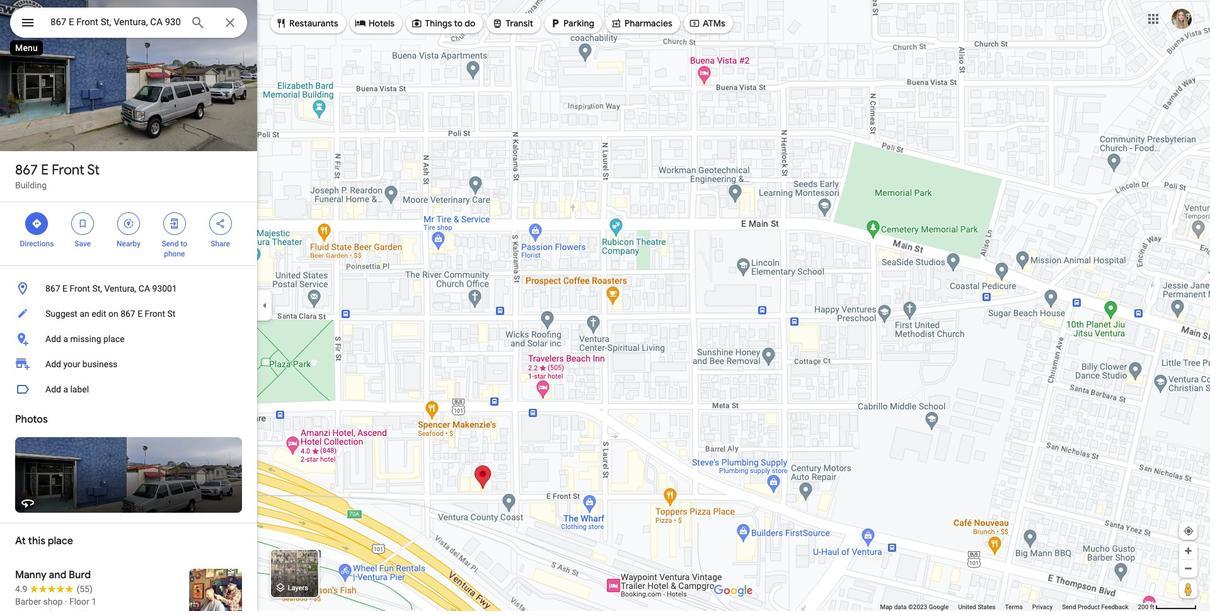 Task type: describe. For each thing, give the bounding box(es) containing it.

[[611, 16, 622, 30]]

 button
[[10, 8, 45, 40]]


[[550, 16, 561, 30]]

business
[[82, 359, 118, 370]]

send product feedback
[[1063, 604, 1129, 611]]

0 horizontal spatial place
[[48, 535, 73, 548]]

data
[[895, 604, 907, 611]]

e inside button
[[138, 309, 143, 319]]

 atms
[[689, 16, 726, 30]]

4.9
[[15, 585, 27, 595]]

terms
[[1006, 604, 1023, 611]]

collapse side panel image
[[258, 299, 272, 313]]

front for st,
[[70, 284, 90, 294]]

e for st
[[41, 161, 49, 179]]

a for missing
[[63, 334, 68, 344]]

an
[[80, 309, 89, 319]]

restaurants
[[289, 18, 338, 29]]

actions for 867 e front st region
[[0, 202, 257, 265]]

ca
[[139, 284, 150, 294]]

867 for st,
[[45, 284, 60, 294]]

states
[[978, 604, 996, 611]]

1
[[92, 597, 97, 607]]

show your location image
[[1184, 526, 1195, 537]]

add a missing place
[[45, 334, 125, 344]]

send for send product feedback
[[1063, 604, 1077, 611]]

 pharmacies
[[611, 16, 673, 30]]

200 ft button
[[1139, 604, 1198, 611]]

zoom in image
[[1184, 547, 1194, 556]]

©2023
[[909, 604, 928, 611]]

 restaurants
[[276, 16, 338, 30]]

edit
[[92, 309, 106, 319]]

at this place
[[15, 535, 73, 548]]

suggest an edit on 867 e front st
[[45, 309, 176, 319]]


[[123, 217, 134, 231]]


[[31, 217, 42, 231]]

feedback
[[1102, 604, 1129, 611]]


[[77, 217, 88, 231]]

add for add a label
[[45, 385, 61, 395]]

phone
[[164, 250, 185, 259]]

add for add a missing place
[[45, 334, 61, 344]]

front inside button
[[145, 309, 165, 319]]

to inside  things to do
[[454, 18, 463, 29]]

e for st,
[[62, 284, 67, 294]]

a for label
[[63, 385, 68, 395]]

send to phone
[[162, 240, 187, 259]]

st inside "867 e front st building"
[[87, 161, 100, 179]]

add your business link
[[0, 352, 257, 377]]

parking
[[564, 18, 595, 29]]

and
[[49, 569, 66, 582]]

things
[[425, 18, 452, 29]]

none field inside 867 e front st, ventura, ca 93001 field
[[50, 15, 180, 30]]

google maps element
[[0, 0, 1211, 612]]

suggest
[[45, 309, 78, 319]]

google
[[929, 604, 949, 611]]

burd
[[69, 569, 91, 582]]

map
[[881, 604, 893, 611]]

barber shop · floor 1
[[15, 597, 97, 607]]

200 ft
[[1139, 604, 1155, 611]]


[[492, 16, 503, 30]]

hotels
[[369, 18, 395, 29]]

share
[[211, 240, 230, 248]]

united
[[959, 604, 977, 611]]

867 e front st, ventura, ca 93001 button
[[0, 276, 257, 301]]


[[276, 16, 287, 30]]

directions
[[20, 240, 54, 248]]

send product feedback button
[[1063, 603, 1129, 612]]

add a label
[[45, 385, 89, 395]]

add for add your business
[[45, 359, 61, 370]]

ventura,
[[104, 284, 136, 294]]

send for send to phone
[[162, 240, 179, 248]]

ft
[[1151, 604, 1155, 611]]


[[411, 16, 423, 30]]

show street view coverage image
[[1180, 580, 1198, 599]]



Task type: locate. For each thing, give the bounding box(es) containing it.
1 a from the top
[[63, 334, 68, 344]]

on
[[108, 309, 118, 319]]

add your business
[[45, 359, 118, 370]]

a left label
[[63, 385, 68, 395]]

manny and burd
[[15, 569, 91, 582]]

200
[[1139, 604, 1149, 611]]

0 vertical spatial 867
[[15, 161, 38, 179]]

terms button
[[1006, 603, 1023, 612]]

1 vertical spatial place
[[48, 535, 73, 548]]

867 e front st main content
[[0, 0, 257, 612]]

1 vertical spatial e
[[62, 284, 67, 294]]

to up phone
[[181, 240, 187, 248]]

0 vertical spatial add
[[45, 334, 61, 344]]

1 vertical spatial 867
[[45, 284, 60, 294]]

2 add from the top
[[45, 359, 61, 370]]

to inside send to phone
[[181, 240, 187, 248]]

1 vertical spatial a
[[63, 385, 68, 395]]

0 horizontal spatial e
[[41, 161, 49, 179]]

867 right on
[[121, 309, 135, 319]]

send up phone
[[162, 240, 179, 248]]

0 horizontal spatial st
[[87, 161, 100, 179]]

footer containing map data ©2023 google
[[881, 603, 1139, 612]]

front left st,
[[70, 284, 90, 294]]


[[169, 217, 180, 231]]

product
[[1078, 604, 1100, 611]]

2 vertical spatial add
[[45, 385, 61, 395]]

 hotels
[[355, 16, 395, 30]]

shop
[[43, 597, 63, 607]]

privacy
[[1033, 604, 1053, 611]]

add down the suggest
[[45, 334, 61, 344]]

2 vertical spatial front
[[145, 309, 165, 319]]

send
[[162, 240, 179, 248], [1063, 604, 1077, 611]]

0 horizontal spatial 867
[[15, 161, 38, 179]]

front
[[52, 161, 84, 179], [70, 284, 90, 294], [145, 309, 165, 319]]


[[20, 14, 35, 32]]

st,
[[92, 284, 102, 294]]

this
[[28, 535, 45, 548]]

your
[[63, 359, 80, 370]]

2 horizontal spatial e
[[138, 309, 143, 319]]

to
[[454, 18, 463, 29], [181, 240, 187, 248]]

layers
[[288, 585, 308, 593]]

place inside button
[[103, 334, 125, 344]]

 search field
[[10, 8, 247, 40]]

(55)
[[77, 585, 93, 595]]

zoom out image
[[1184, 564, 1194, 574]]

united states
[[959, 604, 996, 611]]

·
[[65, 597, 67, 607]]

2 vertical spatial e
[[138, 309, 143, 319]]

867 inside suggest an edit on 867 e front st button
[[121, 309, 135, 319]]


[[689, 16, 701, 30]]

0 vertical spatial to
[[454, 18, 463, 29]]

867 e front st building
[[15, 161, 100, 190]]

e up building
[[41, 161, 49, 179]]

1 add from the top
[[45, 334, 61, 344]]

barber
[[15, 597, 41, 607]]

 things to do
[[411, 16, 476, 30]]

add left label
[[45, 385, 61, 395]]

e down ca
[[138, 309, 143, 319]]

footer
[[881, 603, 1139, 612]]

2 horizontal spatial 867
[[121, 309, 135, 319]]

google account: michelle dermenjian  
(michelle.dermenjian@adept.ai) image
[[1172, 9, 1192, 29]]

transit
[[506, 18, 534, 29]]

front for st
[[52, 161, 84, 179]]

place
[[103, 334, 125, 344], [48, 535, 73, 548]]

2 vertical spatial 867
[[121, 309, 135, 319]]

place right this
[[48, 535, 73, 548]]

a left missing
[[63, 334, 68, 344]]

add left your
[[45, 359, 61, 370]]

867 for st
[[15, 161, 38, 179]]

st
[[87, 161, 100, 179], [167, 309, 176, 319]]

pharmacies
[[625, 18, 673, 29]]

manny
[[15, 569, 46, 582]]

1 horizontal spatial to
[[454, 18, 463, 29]]

0 horizontal spatial send
[[162, 240, 179, 248]]

send inside button
[[1063, 604, 1077, 611]]

place down on
[[103, 334, 125, 344]]

st up 
[[87, 161, 100, 179]]

e inside "867 e front st building"
[[41, 161, 49, 179]]

1 vertical spatial front
[[70, 284, 90, 294]]

2 a from the top
[[63, 385, 68, 395]]

add
[[45, 334, 61, 344], [45, 359, 61, 370], [45, 385, 61, 395]]


[[355, 16, 366, 30]]

3 add from the top
[[45, 385, 61, 395]]

1 vertical spatial to
[[181, 240, 187, 248]]

privacy button
[[1033, 603, 1053, 612]]

93001
[[152, 284, 177, 294]]

missing
[[70, 334, 101, 344]]

send left product
[[1063, 604, 1077, 611]]

1 horizontal spatial send
[[1063, 604, 1077, 611]]

0 vertical spatial e
[[41, 161, 49, 179]]

suggest an edit on 867 e front st button
[[0, 301, 257, 327]]

to left do
[[454, 18, 463, 29]]

e up the suggest
[[62, 284, 67, 294]]

867
[[15, 161, 38, 179], [45, 284, 60, 294], [121, 309, 135, 319]]

0 vertical spatial a
[[63, 334, 68, 344]]

0 vertical spatial front
[[52, 161, 84, 179]]

save
[[75, 240, 91, 248]]

footer inside google maps element
[[881, 603, 1139, 612]]


[[215, 217, 226, 231]]

867 up the suggest
[[45, 284, 60, 294]]

 parking
[[550, 16, 595, 30]]

1 horizontal spatial place
[[103, 334, 125, 344]]

867 inside "867 e front st building"
[[15, 161, 38, 179]]

st inside suggest an edit on 867 e front st button
[[167, 309, 176, 319]]

front inside button
[[70, 284, 90, 294]]

867 E Front St, Ventura, CA 93001 field
[[10, 8, 247, 38]]

building
[[15, 180, 47, 190]]

0 horizontal spatial to
[[181, 240, 187, 248]]

floor
[[69, 597, 89, 607]]

1 horizontal spatial st
[[167, 309, 176, 319]]

label
[[70, 385, 89, 395]]

1 horizontal spatial 867
[[45, 284, 60, 294]]

None field
[[50, 15, 180, 30]]

1 vertical spatial send
[[1063, 604, 1077, 611]]

1 horizontal spatial e
[[62, 284, 67, 294]]

st down 93001
[[167, 309, 176, 319]]

867 e front st, ventura, ca 93001
[[45, 284, 177, 294]]

front inside "867 e front st building"
[[52, 161, 84, 179]]

nearby
[[117, 240, 141, 248]]

do
[[465, 18, 476, 29]]

e inside button
[[62, 284, 67, 294]]

0 vertical spatial send
[[162, 240, 179, 248]]

map data ©2023 google
[[881, 604, 949, 611]]

front down 93001
[[145, 309, 165, 319]]

at
[[15, 535, 26, 548]]

add a missing place button
[[0, 327, 257, 352]]

united states button
[[959, 603, 996, 612]]

1 vertical spatial st
[[167, 309, 176, 319]]

4.9 stars 55 reviews image
[[15, 583, 93, 596]]

0 vertical spatial st
[[87, 161, 100, 179]]

front up 
[[52, 161, 84, 179]]

0 vertical spatial place
[[103, 334, 125, 344]]

photos
[[15, 414, 48, 426]]

867 up building
[[15, 161, 38, 179]]

867 inside 867 e front st, ventura, ca 93001 button
[[45, 284, 60, 294]]

1 vertical spatial add
[[45, 359, 61, 370]]

send inside send to phone
[[162, 240, 179, 248]]

atms
[[703, 18, 726, 29]]

add a label button
[[0, 377, 257, 402]]

a
[[63, 334, 68, 344], [63, 385, 68, 395]]

 transit
[[492, 16, 534, 30]]



Task type: vqa. For each thing, say whether or not it's contained in the screenshot.


